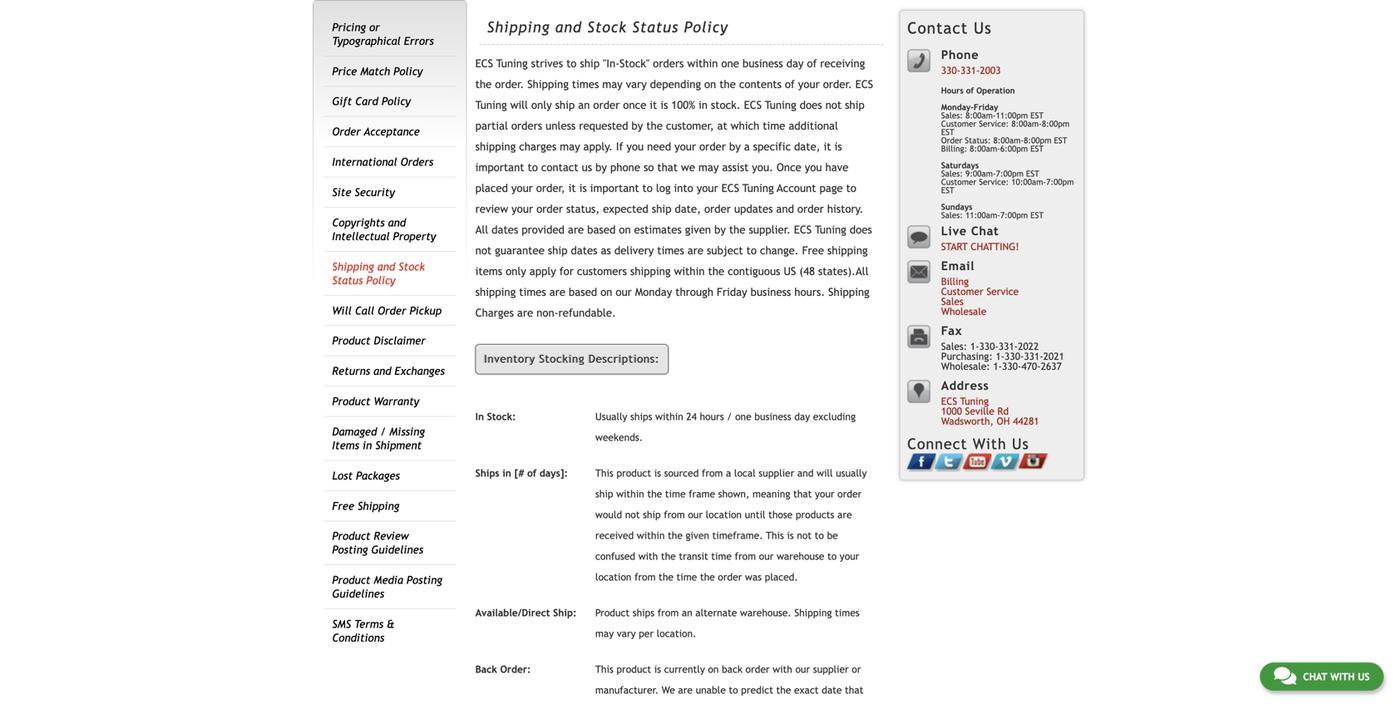 Task type: describe. For each thing, give the bounding box(es) containing it.
on down customers
[[601, 286, 612, 299]]

ship down log
[[652, 203, 672, 215]]

1 vertical spatial orders
[[511, 119, 542, 132]]

the up subject
[[729, 223, 746, 236]]

wholesale:
[[941, 360, 990, 372]]

2 horizontal spatial with
[[1330, 671, 1355, 683]]

1 horizontal spatial stock
[[587, 18, 627, 36]]

customer inside email billing customer service sales wholesale
[[941, 286, 984, 297]]

phone 330-331-2003
[[941, 48, 1001, 76]]

acceptance
[[364, 125, 420, 138]]

the up stock.
[[720, 78, 736, 91]]

not up additional
[[825, 99, 842, 112]]

your left order,
[[511, 182, 533, 195]]

ship up for
[[548, 244, 568, 257]]

0 horizontal spatial shipping and stock status policy
[[332, 260, 425, 287]]

tuning down you. on the right of the page
[[742, 182, 774, 195]]

tuning down contents
[[765, 99, 796, 112]]

shipping up monday
[[630, 265, 671, 278]]

chat inside live chat start chatting!
[[971, 224, 999, 238]]

friday inside hours of operation monday-friday sales: 8:00am-11:00pm est customer service: 8:00am-8:00pm est order status: 8:00am-8:00pm est billing: 8:00am-6:00pm est saturdays sales: 9:00am-7:00pm est customer service: 10:00am-7:00pm est sundays sales: 11:00am-7:00pm est
[[974, 102, 998, 112]]

transit
[[679, 550, 708, 562]]

conditions
[[332, 632, 384, 645]]

order up requested
[[593, 99, 620, 112]]

within up through
[[674, 265, 705, 278]]

stock"
[[620, 57, 650, 70]]

that inside this product is sourced from a local supplier and will usually ship within the time frame shown, meaning that your order would not ship from our location until those products are received within the given timeframe. this is not to be confused with the transit time from our warehouse to your location from the time the order was placed.
[[793, 488, 812, 500]]

are down for
[[549, 286, 566, 299]]

shipment
[[375, 439, 422, 452]]

with inside the this product is currently on back order with our supplier or manufacturer. we are unable to predict the exact date tha
[[773, 664, 792, 675]]

a inside ecs tuning strives to ship "in-stock" orders within one business day of receiving the order. shipping times may vary depending on the contents of your order. ecs tuning will only ship an order once it is 100% in stock. ecs tuning does not ship partial orders unless requested by the customer, at which time additional shipping charges may apply. if you need your order by a specific date, it is important to contact us by phone so that we may assist you. once you have placed your order, it is important to log into your ecs tuning account page to review your order status, expected ship date, order updates and order history. all dates provided are based on estimates given by the supplier. ecs tuning does not guarantee ship dates as delivery times are subject to change. free shipping items only apply for customers shipping within the contiguous us (48 states).all shipping times are based on our monday through friday business hours. shipping charges are non-refundable.
[[744, 140, 750, 153]]

ships
[[475, 467, 500, 479]]

wadsworth,
[[941, 415, 994, 427]]

pickup
[[410, 304, 442, 317]]

confused
[[595, 550, 635, 562]]

friday inside ecs tuning strives to ship "in-stock" orders within one business day of receiving the order. shipping times may vary depending on the contents of your order. ecs tuning will only ship an order once it is 100% in stock. ecs tuning does not ship partial orders unless requested by the customer, at which time additional shipping charges may apply. if you need your order by a specific date, it is important to contact us by phone so that we may assist you. once you have placed your order, it is important to log into your ecs tuning account page to review your order status, expected ship date, order updates and order history. all dates provided are based on estimates given by the supplier. ecs tuning does not guarantee ship dates as delivery times are subject to change. free shipping items only apply for customers shipping within the contiguous us (48 states).all shipping times are based on our monday through friday business hours. shipping charges are non-refundable.
[[717, 286, 747, 299]]

wholesale
[[941, 306, 987, 317]]

live chat start chatting!
[[941, 224, 1019, 252]]

to left log
[[643, 182, 653, 195]]

2021
[[1043, 350, 1064, 362]]

from down the timeframe.
[[735, 550, 756, 562]]

ecs up change. on the top of the page
[[794, 223, 812, 236]]

vary inside ecs tuning strives to ship "in-stock" orders within one business day of receiving the order. shipping times may vary depending on the contents of your order. ecs tuning will only ship an order once it is 100% in stock. ecs tuning does not ship partial orders unless requested by the customer, at which time additional shipping charges may apply. if you need your order by a specific date, it is important to contact us by phone so that we may assist you. once you have placed your order, it is important to log into your ecs tuning account page to review your order status, expected ship date, order updates and order history. all dates provided are based on estimates given by the supplier. ecs tuning does not guarantee ship dates as delivery times are subject to change. free shipping items only apply for customers shipping within the contiguous us (48 states).all shipping times are based on our monday through friday business hours. shipping charges are non-refundable.
[[626, 78, 647, 91]]

may down "in-
[[602, 78, 623, 91]]

will call order pickup
[[332, 304, 442, 317]]

ecs down contents
[[744, 99, 762, 112]]

that inside ecs tuning strives to ship "in-stock" orders within one business day of receiving the order. shipping times may vary depending on the contents of your order. ecs tuning will only ship an order once it is 100% in stock. ecs tuning does not ship partial orders unless requested by the customer, at which time additional shipping charges may apply. if you need your order by a specific date, it is important to contact us by phone so that we may assist you. once you have placed your order, it is important to log into your ecs tuning account page to review your order status, expected ship date, order updates and order history. all dates provided are based on estimates given by the supplier. ecs tuning does not guarantee ship dates as delivery times are subject to change. free shipping items only apply for customers shipping within the contiguous us (48 states).all shipping times are based on our monday through friday business hours. shipping charges are non-refundable.
[[657, 161, 678, 174]]

ecs down assist
[[722, 182, 739, 195]]

back
[[475, 664, 497, 675]]

within right received on the left bottom of the page
[[637, 530, 665, 541]]

time down the sourced
[[665, 488, 686, 500]]

and down product disclaimer link
[[373, 365, 391, 378]]

policy up the depending
[[684, 18, 728, 36]]

2 vertical spatial in
[[503, 467, 511, 479]]

monday
[[635, 286, 672, 299]]

customer,
[[666, 119, 714, 132]]

business inside usually ships within 24 hours / one business day excluding weekends.
[[755, 411, 791, 422]]

supplier.
[[749, 223, 791, 236]]

"in-
[[603, 57, 620, 70]]

us
[[582, 161, 592, 174]]

and up strives
[[555, 18, 582, 36]]

customers
[[577, 265, 627, 278]]

1 horizontal spatial location
[[706, 509, 742, 520]]

times down estimates
[[657, 244, 684, 257]]

and inside the shipping and stock status policy
[[377, 260, 395, 273]]

order down order,
[[536, 203, 563, 215]]

is up status,
[[579, 182, 587, 195]]

the up location.
[[659, 571, 674, 583]]

ecs up partial
[[475, 57, 493, 70]]

ecs down receiving
[[856, 78, 873, 91]]

in stock:
[[475, 411, 516, 422]]

shipping down packages
[[358, 500, 399, 513]]

items
[[332, 439, 359, 452]]

0 vertical spatial business
[[743, 57, 783, 70]]

and inside copyrights and intellectual property
[[388, 216, 406, 229]]

will inside this product is sourced from a local supplier and will usually ship within the time frame shown, meaning that your order would not ship from our location until those products are received within the given timeframe. this is not to be confused with the transit time from our warehouse to your location from the time the order was placed.
[[817, 467, 833, 479]]

2 order. from the left
[[823, 78, 852, 91]]

be
[[827, 530, 838, 541]]

so
[[644, 161, 654, 174]]

and inside this product is sourced from a local supplier and will usually ship within the time frame shown, meaning that your order would not ship from our location until those products are received within the given timeframe. this is not to be confused with the transit time from our warehouse to your location from the time the order was placed.
[[797, 467, 814, 479]]

shipping down strives
[[527, 78, 569, 91]]

this product is currently on back order with our supplier or manufacturer. we are unable to predict the exact date tha
[[595, 664, 875, 704]]

0 vertical spatial does
[[800, 99, 822, 112]]

until
[[745, 509, 766, 520]]

product for we
[[617, 664, 651, 675]]

by down once
[[632, 119, 643, 132]]

one inside usually ships within 24 hours / one business day excluding weekends.
[[735, 411, 752, 422]]

not down all
[[475, 244, 492, 257]]

card
[[355, 95, 378, 108]]

0 horizontal spatial dates
[[492, 223, 518, 236]]

pricing or typographical errors
[[332, 21, 434, 47]]

331- inside phone 330-331-2003
[[961, 64, 980, 76]]

330- up wholesale:
[[979, 340, 999, 352]]

the up transit
[[668, 530, 683, 541]]

sales link
[[941, 296, 964, 307]]

the down subject
[[708, 265, 724, 278]]

1 horizontal spatial order
[[378, 304, 406, 317]]

day inside ecs tuning strives to ship "in-stock" orders within one business day of receiving the order. shipping times may vary depending on the contents of your order. ecs tuning will only ship an order once it is 100% in stock. ecs tuning does not ship partial orders unless requested by the customer, at which time additional shipping charges may apply. if you need your order by a specific date, it is important to contact us by phone so that we may assist you. once you have placed your order, it is important to log into your ecs tuning account page to review your order status, expected ship date, order updates and order history. all dates provided are based on estimates given by the supplier. ecs tuning does not guarantee ship dates as delivery times are subject to change. free shipping items only apply for customers shipping within the contiguous us (48 states).all shipping times are based on our monday through friday business hours. shipping charges are non-refundable.
[[786, 57, 804, 70]]

errors
[[404, 34, 434, 47]]

1 vertical spatial chat
[[1303, 671, 1327, 683]]

not right the would
[[625, 509, 640, 520]]

our up was on the bottom right of page
[[759, 550, 774, 562]]

received
[[595, 530, 634, 541]]

history.
[[827, 203, 864, 215]]

1 vertical spatial based
[[569, 286, 597, 299]]

order acceptance link
[[332, 125, 420, 138]]

warehouse
[[777, 550, 824, 562]]

1 horizontal spatial date,
[[794, 140, 820, 153]]

1 horizontal spatial dates
[[571, 244, 598, 257]]

sundays
[[941, 202, 973, 212]]

330-331-2003 link
[[941, 64, 1001, 76]]

orders
[[400, 156, 434, 168]]

1 vertical spatial location
[[595, 571, 632, 583]]

8:00am- up 6:00pm
[[1011, 119, 1042, 128]]

shown,
[[718, 488, 750, 500]]

ships in [# of days]:
[[475, 467, 568, 479]]

100%
[[671, 99, 695, 112]]

/ inside damaged / missing items in shipment
[[380, 425, 386, 438]]

7:00pm down the 10:00am-
[[1000, 210, 1028, 220]]

to left the be
[[815, 530, 824, 541]]

with inside this product is sourced from a local supplier and will usually ship within the time frame shown, meaning that your order would not ship from our location until those products are received within the given timeframe. this is not to be confused with the transit time from our warehouse to your location from the time the order was placed.
[[638, 550, 658, 562]]

330- down 2022
[[1002, 360, 1022, 372]]

intellectual
[[332, 230, 390, 243]]

0 horizontal spatial you
[[627, 140, 644, 153]]

in inside ecs tuning strives to ship "in-stock" orders within one business day of receiving the order. shipping times may vary depending on the contents of your order. ecs tuning will only ship an order once it is 100% in stock. ecs tuning does not ship partial orders unless requested by the customer, at which time additional shipping charges may apply. if you need your order by a specific date, it is important to contact us by phone so that we may assist you. once you have placed your order, it is important to log into your ecs tuning account page to review your order status, expected ship date, order updates and order history. all dates provided are based on estimates given by the supplier. ecs tuning does not guarantee ship dates as delivery times are subject to change. free shipping items only apply for customers shipping within the contiguous us (48 states).all shipping times are based on our monday through friday business hours. shipping charges are non-refundable.
[[699, 99, 708, 112]]

order down usually
[[838, 488, 862, 500]]

1 service: from the top
[[979, 119, 1009, 128]]

8:00am- up status:
[[966, 111, 996, 120]]

rd
[[998, 405, 1009, 417]]

0 vertical spatial 8:00pm
[[1042, 119, 1070, 128]]

1 horizontal spatial you
[[805, 161, 822, 174]]

to up contiguous
[[747, 244, 757, 257]]

330- left 2637
[[1005, 350, 1024, 362]]

packages
[[356, 469, 400, 482]]

ship:
[[553, 607, 577, 619]]

descriptions:
[[589, 353, 660, 366]]

wholesale link
[[941, 306, 987, 317]]

returns
[[332, 365, 370, 378]]

are left non-
[[517, 307, 533, 319]]

time down the timeframe.
[[711, 550, 732, 562]]

time inside ecs tuning strives to ship "in-stock" orders within one business day of receiving the order. shipping times may vary depending on the contents of your order. ecs tuning will only ship an order once it is 100% in stock. ecs tuning does not ship partial orders unless requested by the customer, at which time additional shipping charges may apply. if you need your order by a specific date, it is important to contact us by phone so that we may assist you. once you have placed your order, it is important to log into your ecs tuning account page to review your order status, expected ship date, order updates and order history. all dates provided are based on estimates given by the supplier. ecs tuning does not guarantee ship dates as delivery times are subject to change. free shipping items only apply for customers shipping within the contiguous us (48 states).all shipping times are based on our monday through friday business hours. shipping charges are non-refundable.
[[763, 119, 785, 132]]

operation
[[976, 86, 1015, 95]]

product for product media posting guidelines
[[332, 574, 370, 587]]

by up subject
[[714, 223, 726, 236]]

this for currently
[[595, 664, 614, 675]]

this for sourced
[[595, 467, 614, 479]]

copyrights and intellectual property link
[[332, 216, 436, 243]]

(48
[[799, 265, 815, 278]]

to inside the this product is currently on back order with our supplier or manufacturer. we are unable to predict the exact date tha
[[729, 684, 738, 696]]

are inside this product is sourced from a local supplier and will usually ship within the time frame shown, meaning that your order would not ship from our location until those products are received within the given timeframe. this is not to be confused with the transit time from our warehouse to your location from the time the order was placed.
[[838, 509, 852, 520]]

damaged
[[332, 425, 377, 438]]

330- inside phone 330-331-2003
[[941, 64, 961, 76]]

tuning left strives
[[496, 57, 528, 70]]

available/direct ship:
[[475, 607, 577, 619]]

site
[[332, 186, 351, 199]]

by up assist
[[729, 140, 741, 153]]

to right strives
[[566, 57, 577, 70]]

1- left 2022
[[996, 350, 1005, 362]]

the up need
[[646, 119, 663, 132]]

order left updates
[[704, 203, 731, 215]]

of right contents
[[785, 78, 795, 91]]

your up the we
[[675, 140, 696, 153]]

policy down errors
[[394, 65, 423, 78]]

is up 'have'
[[835, 140, 842, 153]]

free inside ecs tuning strives to ship "in-stock" orders within one business day of receiving the order. shipping times may vary depending on the contents of your order. ecs tuning will only ship an order once it is 100% in stock. ecs tuning does not ship partial orders unless requested by the customer, at which time additional shipping charges may apply. if you need your order by a specific date, it is important to contact us by phone so that we may assist you. once you have placed your order, it is important to log into your ecs tuning account page to review your order status, expected ship date, order updates and order history. all dates provided are based on estimates given by the supplier. ecs tuning does not guarantee ship dates as delivery times are subject to change. free shipping items only apply for customers shipping within the contiguous us (48 states).all shipping times are based on our monday through friday business hours. shipping charges are non-refundable.
[[802, 244, 824, 257]]

policy right card
[[382, 95, 411, 108]]

on up stock.
[[704, 78, 716, 91]]

timeframe.
[[712, 530, 763, 541]]

placed.
[[765, 571, 798, 583]]

non-
[[537, 307, 558, 319]]

account
[[777, 182, 816, 195]]

ship right the would
[[643, 509, 661, 520]]

gift card policy
[[332, 95, 411, 108]]

given inside this product is sourced from a local supplier and will usually ship within the time frame shown, meaning that your order would not ship from our location until those products are received within the given timeframe. this is not to be confused with the transit time from our warehouse to your location from the time the order was placed.
[[686, 530, 709, 541]]

1- up wholesale:
[[970, 340, 979, 352]]

returns and exchanges
[[332, 365, 445, 378]]

order down account
[[797, 203, 824, 215]]

0 horizontal spatial order
[[332, 125, 361, 138]]

missing
[[389, 425, 425, 438]]

ecs inside address ecs tuning 1000 seville rd wadsworth, oh 44281
[[941, 395, 957, 407]]

page
[[820, 182, 843, 195]]

depending
[[650, 78, 701, 91]]

0 vertical spatial orders
[[653, 57, 684, 70]]

product review posting guidelines
[[332, 530, 423, 557]]

guidelines for review
[[371, 544, 423, 557]]

stock inside the shipping and stock status policy
[[399, 260, 425, 273]]

order down at
[[699, 140, 726, 153]]

on down expected
[[619, 223, 631, 236]]

weekends.
[[595, 431, 643, 443]]

to right "page"
[[846, 182, 857, 195]]

by right us on the top left of the page
[[596, 161, 607, 174]]

are down status,
[[568, 223, 584, 236]]

states).all
[[818, 265, 869, 278]]

start chatting! link
[[941, 241, 1019, 252]]

product warranty
[[332, 395, 419, 408]]

ship up unless
[[555, 99, 575, 112]]

damaged / missing items in shipment
[[332, 425, 425, 452]]

seville
[[965, 405, 994, 417]]

estimates
[[634, 223, 682, 236]]

disclaimer
[[374, 334, 426, 347]]

1 sales: from the top
[[941, 111, 963, 120]]

2 service: from the top
[[979, 177, 1009, 187]]

from down the sourced
[[664, 509, 685, 520]]

the inside the this product is currently on back order with our supplier or manufacturer. we are unable to predict the exact date tha
[[776, 684, 791, 696]]

of right [#
[[527, 467, 537, 479]]

may inside product ships from an alternate warehouse. shipping times may vary per location.
[[595, 628, 614, 639]]

guidelines for media
[[332, 588, 384, 601]]

470-
[[1022, 360, 1041, 372]]

warehouse.
[[740, 607, 792, 619]]

oh
[[997, 415, 1010, 427]]

1 horizontal spatial does
[[850, 223, 872, 236]]

[#
[[514, 467, 524, 479]]

sales: inside fax sales: 1-330-331-2022 purchasing: 1-330-331-2021 wholesale: 1-330-470-2637
[[941, 340, 967, 352]]

product disclaimer link
[[332, 334, 426, 347]]

may right the we
[[699, 161, 719, 174]]

one inside ecs tuning strives to ship "in-stock" orders within one business day of receiving the order. shipping times may vary depending on the contents of your order. ecs tuning will only ship an order once it is 100% in stock. ecs tuning does not ship partial orders unless requested by the customer, at which time additional shipping charges may apply. if you need your order by a specific date, it is important to contact us by phone so that we may assist you. once you have placed your order, it is important to log into your ecs tuning account page to review your order status, expected ship date, order updates and order history. all dates provided are based on estimates given by the supplier. ecs tuning does not guarantee ship dates as delivery times are subject to change. free shipping items only apply for customers shipping within the contiguous us (48 states).all shipping times are based on our monday through friday business hours. shipping charges are non-refundable.
[[721, 57, 739, 70]]

to down the be
[[827, 550, 837, 562]]

day inside usually ships within 24 hours / one business day excluding weekends.
[[794, 411, 810, 422]]

is left the sourced
[[654, 467, 661, 479]]

is down those
[[787, 530, 794, 541]]

tuning up partial
[[475, 99, 507, 112]]

international orders
[[332, 156, 434, 168]]

our inside ecs tuning strives to ship "in-stock" orders within one business day of receiving the order. shipping times may vary depending on the contents of your order. ecs tuning will only ship an order once it is 100% in stock. ecs tuning does not ship partial orders unless requested by the customer, at which time additional shipping charges may apply. if you need your order by a specific date, it is important to contact us by phone so that we may assist you. once you have placed your order, it is important to log into your ecs tuning account page to review your order status, expected ship date, order updates and order history. all dates provided are based on estimates given by the supplier. ecs tuning does not guarantee ship dates as delivery times are subject to change. free shipping items only apply for customers shipping within the contiguous us (48 states).all shipping times are based on our monday through friday business hours. shipping charges are non-refundable.
[[616, 286, 632, 299]]

shipping up 'states).all'
[[827, 244, 868, 257]]

us
[[784, 265, 796, 278]]

1 horizontal spatial only
[[531, 99, 552, 112]]

excluding
[[813, 411, 856, 422]]

gift card policy link
[[332, 95, 411, 108]]

purchasing:
[[941, 350, 993, 362]]

10:00am-
[[1011, 177, 1046, 187]]

meaning
[[753, 488, 790, 500]]

the left transit
[[661, 550, 676, 562]]

order inside hours of operation monday-friday sales: 8:00am-11:00pm est customer service: 8:00am-8:00pm est order status: 8:00am-8:00pm est billing: 8:00am-6:00pm est saturdays sales: 9:00am-7:00pm est customer service: 10:00am-7:00pm est sundays sales: 11:00am-7:00pm est
[[941, 136, 962, 145]]

contents
[[739, 78, 782, 91]]

ship left "in-
[[580, 57, 600, 70]]



Task type: vqa. For each thing, say whether or not it's contained in the screenshot.
top add to cart
no



Task type: locate. For each thing, give the bounding box(es) containing it.
1 horizontal spatial chat
[[1303, 671, 1327, 683]]

0 horizontal spatial chat
[[971, 224, 999, 238]]

unless
[[546, 119, 576, 132]]

guidelines inside product media posting guidelines
[[332, 588, 384, 601]]

2 horizontal spatial it
[[824, 140, 831, 153]]

1 order. from the left
[[495, 78, 524, 91]]

1 vertical spatial given
[[686, 530, 709, 541]]

date, down into
[[675, 203, 701, 215]]

hours.
[[794, 286, 825, 299]]

1 vertical spatial free
[[332, 500, 354, 513]]

1 vertical spatial vary
[[617, 628, 636, 639]]

tuning down 'history.' on the top right of page
[[815, 223, 846, 236]]

1 horizontal spatial it
[[650, 99, 657, 112]]

2 vertical spatial business
[[755, 411, 791, 422]]

0 horizontal spatial only
[[506, 265, 526, 278]]

supplier
[[759, 467, 794, 479], [813, 664, 849, 675]]

partial
[[475, 119, 508, 132]]

1 horizontal spatial orders
[[653, 57, 684, 70]]

from inside product ships from an alternate warehouse. shipping times may vary per location.
[[658, 607, 679, 619]]

manufacturer.
[[595, 684, 659, 696]]

shipping down the intellectual
[[332, 260, 374, 273]]

location.
[[657, 628, 696, 639]]

0 horizontal spatial with
[[638, 550, 658, 562]]

1 vertical spatial ships
[[633, 607, 655, 619]]

1 vertical spatial service:
[[979, 177, 1009, 187]]

subject
[[707, 244, 743, 257]]

are up the be
[[838, 509, 852, 520]]

8:00am- up 9:00am-
[[970, 144, 1000, 153]]

1 horizontal spatial with
[[773, 664, 792, 675]]

2 sales: from the top
[[941, 169, 963, 178]]

product for product review posting guidelines
[[332, 530, 370, 543]]

1 horizontal spatial in
[[503, 467, 511, 479]]

0 vertical spatial that
[[657, 161, 678, 174]]

of inside hours of operation monday-friday sales: 8:00am-11:00pm est customer service: 8:00am-8:00pm est order status: 8:00am-8:00pm est billing: 8:00am-6:00pm est saturdays sales: 9:00am-7:00pm est customer service: 10:00am-7:00pm est sundays sales: 11:00am-7:00pm est
[[966, 86, 974, 95]]

shipping down 'states).all'
[[828, 286, 870, 299]]

0 horizontal spatial 331-
[[961, 64, 980, 76]]

only up unless
[[531, 99, 552, 112]]

vary inside product ships from an alternate warehouse. shipping times may vary per location.
[[617, 628, 636, 639]]

product for product ships from an alternate warehouse. shipping times may vary per location.
[[595, 607, 630, 619]]

guarantee
[[495, 244, 545, 257]]

ships inside usually ships within 24 hours / one business day excluding weekends.
[[630, 411, 652, 422]]

given up subject
[[685, 223, 711, 236]]

0 horizontal spatial stock
[[399, 260, 425, 273]]

you right if
[[627, 140, 644, 153]]

is
[[661, 99, 668, 112], [835, 140, 842, 153], [579, 182, 587, 195], [654, 467, 661, 479], [787, 530, 794, 541], [654, 664, 661, 675]]

0 vertical spatial status
[[632, 18, 679, 36]]

of
[[807, 57, 817, 70], [785, 78, 795, 91], [966, 86, 974, 95], [527, 467, 537, 479]]

this inside the this product is currently on back order with our supplier or manufacturer. we are unable to predict the exact date tha
[[595, 664, 614, 675]]

guidelines inside product review posting guidelines
[[371, 544, 423, 557]]

0 horizontal spatial will
[[510, 99, 528, 112]]

not up warehouse
[[797, 530, 812, 541]]

in inside damaged / missing items in shipment
[[363, 439, 372, 452]]

1000
[[941, 405, 962, 417]]

/ right hours
[[727, 411, 732, 422]]

vary
[[626, 78, 647, 91], [617, 628, 636, 639]]

location down the shown,
[[706, 509, 742, 520]]

it right order,
[[569, 182, 576, 195]]

8:00am- down the 11:00pm
[[993, 136, 1024, 145]]

order
[[332, 125, 361, 138], [941, 136, 962, 145], [378, 304, 406, 317]]

3 sales: from the top
[[941, 210, 963, 220]]

shipping down partial
[[475, 140, 516, 153]]

0 horizontal spatial orders
[[511, 119, 542, 132]]

1 horizontal spatial shipping and stock status policy
[[487, 18, 728, 36]]

1 horizontal spatial free
[[802, 244, 824, 257]]

does up additional
[[800, 99, 822, 112]]

sms terms & conditions
[[332, 618, 394, 645]]

1 vertical spatial only
[[506, 265, 526, 278]]

posting inside product media posting guidelines
[[407, 574, 442, 587]]

0 horizontal spatial or
[[369, 21, 380, 34]]

0 horizontal spatial in
[[363, 439, 372, 452]]

4 sales: from the top
[[941, 340, 967, 352]]

0 horizontal spatial that
[[657, 161, 678, 174]]

times
[[572, 78, 599, 91], [657, 244, 684, 257], [519, 286, 546, 299], [835, 607, 860, 619]]

fax
[[941, 324, 962, 338]]

1 vertical spatial posting
[[407, 574, 442, 587]]

products
[[796, 509, 835, 520]]

your
[[798, 78, 820, 91], [675, 140, 696, 153], [511, 182, 533, 195], [697, 182, 718, 195], [512, 203, 533, 215], [815, 488, 835, 500], [840, 550, 859, 562]]

order:
[[500, 664, 531, 675]]

tuning inside address ecs tuning 1000 seville rd wadsworth, oh 44281
[[960, 395, 989, 407]]

or inside pricing or typographical errors
[[369, 21, 380, 34]]

within up the would
[[616, 488, 644, 500]]

0 vertical spatial an
[[578, 99, 590, 112]]

posting for product media posting guidelines
[[407, 574, 442, 587]]

0 vertical spatial guidelines
[[371, 544, 423, 557]]

fax sales: 1-330-331-2022 purchasing: 1-330-331-2021 wholesale: 1-330-470-2637
[[941, 324, 1064, 372]]

product inside product review posting guidelines
[[332, 530, 370, 543]]

product for product warranty
[[332, 395, 370, 408]]

posting for product review posting guidelines
[[332, 544, 368, 557]]

times inside product ships from an alternate warehouse. shipping times may vary per location.
[[835, 607, 860, 619]]

status up stock"
[[632, 18, 679, 36]]

0 horizontal spatial us
[[974, 19, 992, 37]]

1 horizontal spatial or
[[852, 664, 861, 675]]

saturdays
[[941, 160, 979, 170]]

policy
[[684, 18, 728, 36], [394, 65, 423, 78], [382, 95, 411, 108], [366, 274, 395, 287]]

lost packages link
[[332, 469, 400, 482]]

0 vertical spatial shipping and stock status policy
[[487, 18, 728, 36]]

order inside the this product is currently on back order with our supplier or manufacturer. we are unable to predict the exact date tha
[[746, 664, 770, 675]]

placed
[[475, 182, 508, 195]]

orders up the depending
[[653, 57, 684, 70]]

2003
[[980, 64, 1001, 76]]

0 vertical spatial it
[[650, 99, 657, 112]]

we
[[662, 684, 675, 696]]

0 horizontal spatial an
[[578, 99, 590, 112]]

our inside the this product is currently on back order with our supplier or manufacturer. we are unable to predict the exact date tha
[[795, 664, 810, 675]]

into
[[674, 182, 693, 195]]

us for connect
[[1012, 435, 1029, 453]]

will
[[510, 99, 528, 112], [817, 467, 833, 479]]

0 vertical spatial free
[[802, 244, 824, 257]]

order
[[593, 99, 620, 112], [699, 140, 726, 153], [536, 203, 563, 215], [704, 203, 731, 215], [797, 203, 824, 215], [838, 488, 862, 500], [718, 571, 742, 583], [746, 664, 770, 675]]

is left the 100%
[[661, 99, 668, 112]]

0 horizontal spatial free
[[332, 500, 354, 513]]

order down gift
[[332, 125, 361, 138]]

international
[[332, 156, 397, 168]]

within
[[687, 57, 718, 70], [674, 265, 705, 278], [655, 411, 683, 422], [616, 488, 644, 500], [637, 530, 665, 541]]

are inside the this product is currently on back order with our supplier or manufacturer. we are unable to predict the exact date tha
[[678, 684, 693, 696]]

of left receiving
[[807, 57, 817, 70]]

1- right wholesale:
[[993, 360, 1002, 372]]

international orders link
[[332, 156, 434, 168]]

1 vertical spatial important
[[590, 182, 639, 195]]

order left status:
[[941, 136, 962, 145]]

0 vertical spatial service:
[[979, 119, 1009, 128]]

one up contents
[[721, 57, 739, 70]]

that right so
[[657, 161, 678, 174]]

0 vertical spatial you
[[627, 140, 644, 153]]

charges
[[475, 307, 514, 319]]

1 vertical spatial dates
[[571, 244, 598, 257]]

sms terms & conditions link
[[332, 618, 394, 645]]

0 vertical spatial important
[[475, 161, 524, 174]]

0 vertical spatial customer
[[941, 119, 977, 128]]

1 product from the top
[[617, 467, 651, 479]]

0 vertical spatial in
[[699, 99, 708, 112]]

0 horizontal spatial supplier
[[759, 467, 794, 479]]

a
[[744, 140, 750, 153], [726, 467, 731, 479]]

0 horizontal spatial status
[[332, 274, 363, 287]]

service: up status:
[[979, 119, 1009, 128]]

supplier inside the this product is currently on back order with our supplier or manufacturer. we are unable to predict the exact date tha
[[813, 664, 849, 675]]

status up will
[[332, 274, 363, 287]]

1 horizontal spatial friday
[[974, 102, 998, 112]]

0 horizontal spatial important
[[475, 161, 524, 174]]

stock down the property
[[399, 260, 425, 273]]

order up "predict"
[[746, 664, 770, 675]]

1 vertical spatial 8:00pm
[[1024, 136, 1052, 145]]

order. up partial
[[495, 78, 524, 91]]

shipping inside the shipping and stock status policy
[[332, 260, 374, 273]]

this down the 'weekends.'
[[595, 467, 614, 479]]

ship up the would
[[595, 488, 613, 500]]

8:00pm
[[1042, 119, 1070, 128], [1024, 136, 1052, 145]]

location
[[706, 509, 742, 520], [595, 571, 632, 583]]

an up location.
[[682, 607, 693, 619]]

1 horizontal spatial 331-
[[999, 340, 1018, 352]]

service: left the 10:00am-
[[979, 177, 1009, 187]]

0 vertical spatial vary
[[626, 78, 647, 91]]

on inside the this product is currently on back order with our supplier or manufacturer. we are unable to predict the exact date tha
[[708, 664, 719, 675]]

1 vertical spatial friday
[[717, 286, 747, 299]]

chat with us
[[1303, 671, 1370, 683]]

with right comments icon
[[1330, 671, 1355, 683]]

guidelines up terms
[[332, 588, 384, 601]]

ships
[[630, 411, 652, 422], [633, 607, 655, 619]]

the left 'frame'
[[647, 488, 662, 500]]

1 vertical spatial in
[[363, 439, 372, 452]]

1 horizontal spatial will
[[817, 467, 833, 479]]

back
[[722, 664, 743, 675]]

2 horizontal spatial 331-
[[1024, 350, 1043, 362]]

within inside usually ships within 24 hours / one business day excluding weekends.
[[655, 411, 683, 422]]

dates left as
[[571, 244, 598, 257]]

0 vertical spatial a
[[744, 140, 750, 153]]

/ up 'shipment'
[[380, 425, 386, 438]]

property
[[393, 230, 436, 243]]

and inside ecs tuning strives to ship "in-stock" orders within one business day of receiving the order. shipping times may vary depending on the contents of your order. ecs tuning will only ship an order once it is 100% in stock. ecs tuning does not ship partial orders unless requested by the customer, at which time additional shipping charges may apply. if you need your order by a specific date, it is important to contact us by phone so that we may assist you. once you have placed your order, it is important to log into your ecs tuning account page to review your order status, expected ship date, order updates and order history. all dates provided are based on estimates given by the supplier. ecs tuning does not guarantee ship dates as delivery times are subject to change. free shipping items only apply for customers shipping within the contiguous us (48 states).all shipping times are based on our monday through friday business hours. shipping charges are non-refundable.
[[776, 203, 794, 215]]

/ inside usually ships within 24 hours / one business day excluding weekends.
[[727, 411, 732, 422]]

is inside the this product is currently on back order with our supplier or manufacturer. we are unable to predict the exact date tha
[[654, 664, 661, 675]]

0 horizontal spatial order.
[[495, 78, 524, 91]]

returns and exchanges link
[[332, 365, 445, 378]]

1 horizontal spatial a
[[744, 140, 750, 153]]

your right warehouse
[[840, 550, 859, 562]]

product for within
[[617, 467, 651, 479]]

exact
[[794, 684, 819, 696]]

date, down additional
[[794, 140, 820, 153]]

with
[[973, 435, 1007, 453]]

ships for product
[[633, 607, 655, 619]]

will inside ecs tuning strives to ship "in-stock" orders within one business day of receiving the order. shipping times may vary depending on the contents of your order. ecs tuning will only ship an order once it is 100% in stock. ecs tuning does not ship partial orders unless requested by the customer, at which time additional shipping charges may apply. if you need your order by a specific date, it is important to contact us by phone so that we may assist you. once you have placed your order, it is important to log into your ecs tuning account page to review your order status, expected ship date, order updates and order history. all dates provided are based on estimates given by the supplier. ecs tuning does not guarantee ship dates as delivery times are subject to change. free shipping items only apply for customers shipping within the contiguous us (48 states).all shipping times are based on our monday through friday business hours. shipping charges are non-refundable.
[[510, 99, 528, 112]]

ships up per
[[633, 607, 655, 619]]

an inside product ships from an alternate warehouse. shipping times may vary per location.
[[682, 607, 693, 619]]

2 vertical spatial customer
[[941, 286, 984, 297]]

0 horizontal spatial friday
[[717, 286, 747, 299]]

1 vertical spatial date,
[[675, 203, 701, 215]]

an inside ecs tuning strives to ship "in-stock" orders within one business day of receiving the order. shipping times may vary depending on the contents of your order. ecs tuning will only ship an order once it is 100% in stock. ecs tuning does not ship partial orders unless requested by the customer, at which time additional shipping charges may apply. if you need your order by a specific date, it is important to contact us by phone so that we may assist you. once you have placed your order, it is important to log into your ecs tuning account page to review your order status, expected ship date, order updates and order history. all dates provided are based on estimates given by the supplier. ecs tuning does not guarantee ship dates as delivery times are subject to change. free shipping items only apply for customers shipping within the contiguous us (48 states).all shipping times are based on our monday through friday business hours. shipping charges are non-refundable.
[[578, 99, 590, 112]]

or inside the this product is currently on back order with our supplier or manufacturer. we are unable to predict the exact date tha
[[852, 664, 861, 675]]

1 vertical spatial /
[[380, 425, 386, 438]]

tuning down "address"
[[960, 395, 989, 407]]

product inside product media posting guidelines
[[332, 574, 370, 587]]

1 vertical spatial or
[[852, 664, 861, 675]]

0 vertical spatial chat
[[971, 224, 999, 238]]

the up partial
[[475, 78, 492, 91]]

hours
[[941, 86, 964, 95]]

in right the 100%
[[699, 99, 708, 112]]

once
[[777, 161, 801, 174]]

24
[[686, 411, 697, 422]]

your up additional
[[798, 78, 820, 91]]

receiving
[[820, 57, 865, 70]]

2 horizontal spatial order
[[941, 136, 962, 145]]

0 horizontal spatial a
[[726, 467, 731, 479]]

1 vertical spatial day
[[794, 411, 810, 422]]

items
[[475, 265, 502, 278]]

from down confused
[[635, 571, 656, 583]]

0 vertical spatial location
[[706, 509, 742, 520]]

our left monday
[[616, 286, 632, 299]]

day left receiving
[[786, 57, 804, 70]]

order. down receiving
[[823, 78, 852, 91]]

based up as
[[587, 223, 616, 236]]

address
[[941, 379, 989, 392]]

guidelines
[[371, 544, 423, 557], [332, 588, 384, 601]]

to down charges
[[528, 161, 538, 174]]

terms
[[354, 618, 383, 631]]

per
[[639, 628, 654, 639]]

orders up charges
[[511, 119, 542, 132]]

are
[[568, 223, 584, 236], [688, 244, 704, 257], [549, 286, 566, 299], [517, 307, 533, 319], [838, 509, 852, 520], [678, 684, 693, 696]]

2 product from the top
[[617, 664, 651, 675]]

given inside ecs tuning strives to ship "in-stock" orders within one business day of receiving the order. shipping times may vary depending on the contents of your order. ecs tuning will only ship an order once it is 100% in stock. ecs tuning does not ship partial orders unless requested by the customer, at which time additional shipping charges may apply. if you need your order by a specific date, it is important to contact us by phone so that we may assist you. once you have placed your order, it is important to log into your ecs tuning account page to review your order status, expected ship date, order updates and order history. all dates provided are based on estimates given by the supplier. ecs tuning does not guarantee ship dates as delivery times are subject to change. free shipping items only apply for customers shipping within the contiguous us (48 states).all shipping times are based on our monday through friday business hours. shipping charges are non-refundable.
[[685, 223, 711, 236]]

1 vertical spatial us
[[1012, 435, 1029, 453]]

that
[[657, 161, 678, 174], [793, 488, 812, 500]]

1 vertical spatial business
[[751, 286, 791, 299]]

change.
[[760, 244, 799, 257]]

1 horizontal spatial /
[[727, 411, 732, 422]]

you left 'have'
[[805, 161, 822, 174]]

strives
[[531, 57, 563, 70]]

0 vertical spatial friday
[[974, 102, 998, 112]]

email billing customer service sales wholesale
[[941, 259, 1019, 317]]

ships for usually
[[630, 411, 652, 422]]

posting inside product review posting guidelines
[[332, 544, 368, 557]]

one
[[721, 57, 739, 70], [735, 411, 752, 422]]

shipping and stock status policy up "in-
[[487, 18, 728, 36]]

stock:
[[487, 411, 516, 422]]

0 vertical spatial or
[[369, 21, 380, 34]]

comments image
[[1274, 666, 1296, 686]]

1 vertical spatial you
[[805, 161, 822, 174]]

posting down free shipping link
[[332, 544, 368, 557]]

a inside this product is sourced from a local supplier and will usually ship within the time frame shown, meaning that your order would not ship from our location until those products are received within the given timeframe. this is not to be confused with the transit time from our warehouse to your location from the time the order was placed.
[[726, 467, 731, 479]]

address ecs tuning 1000 seville rd wadsworth, oh 44281
[[941, 379, 1039, 427]]

times down apply
[[519, 286, 546, 299]]

0 vertical spatial based
[[587, 223, 616, 236]]

by
[[632, 119, 643, 132], [729, 140, 741, 153], [596, 161, 607, 174], [714, 223, 726, 236]]

0 horizontal spatial date,
[[675, 203, 701, 215]]

product right 'ship:'
[[595, 607, 630, 619]]

lost
[[332, 469, 353, 482]]

if
[[616, 140, 623, 153]]

customer
[[941, 119, 977, 128], [941, 177, 977, 187], [941, 286, 984, 297]]

1 vertical spatial a
[[726, 467, 731, 479]]

sales: down 'billing:'
[[941, 169, 963, 178]]

phone
[[941, 48, 979, 62]]

may down unless
[[560, 140, 580, 153]]

based
[[587, 223, 616, 236], [569, 286, 597, 299]]

with right confused
[[638, 550, 658, 562]]

warranty
[[374, 395, 419, 408]]

shipping and stock status policy
[[487, 18, 728, 36], [332, 260, 425, 287]]

product inside this product is sourced from a local supplier and will usually ship within the time frame shown, meaning that your order would not ship from our location until those products are received within the given timeframe. this is not to be confused with the transit time from our warehouse to your location from the time the order was placed.
[[617, 467, 651, 479]]

within up the depending
[[687, 57, 718, 70]]

through
[[675, 286, 714, 299]]

times down the be
[[835, 607, 860, 619]]

0 vertical spatial this
[[595, 467, 614, 479]]

0 vertical spatial /
[[727, 411, 732, 422]]

product inside the this product is currently on back order with our supplier or manufacturer. we are unable to predict the exact date tha
[[617, 664, 651, 675]]

us down 44281
[[1012, 435, 1029, 453]]

product for product disclaimer
[[332, 334, 370, 347]]

contiguous
[[728, 265, 780, 278]]

shipping up the charges
[[475, 286, 516, 299]]

ships inside product ships from an alternate warehouse. shipping times may vary per location.
[[633, 607, 655, 619]]

days]:
[[540, 467, 568, 479]]

free down lost
[[332, 500, 354, 513]]

1 vertical spatial it
[[824, 140, 831, 153]]

1 horizontal spatial order.
[[823, 78, 852, 91]]

status inside the shipping and stock status policy
[[332, 274, 363, 287]]

we
[[681, 161, 695, 174]]

1 horizontal spatial status
[[632, 18, 679, 36]]

1 vertical spatial this
[[766, 530, 784, 541]]

3 customer from the top
[[941, 286, 984, 297]]

shipping inside product ships from an alternate warehouse. shipping times may vary per location.
[[795, 607, 832, 619]]

7:00pm right 9:00am-
[[1046, 177, 1074, 187]]

2 customer from the top
[[941, 177, 977, 187]]

are right 'we'
[[678, 684, 693, 696]]

log
[[656, 182, 671, 195]]

contact
[[907, 19, 968, 37]]

2 vertical spatial this
[[595, 664, 614, 675]]

1 vertical spatial will
[[817, 467, 833, 479]]

supplier inside this product is sourced from a local supplier and will usually ship within the time frame shown, meaning that your order would not ship from our location until those products are received within the given timeframe. this is not to be confused with the transit time from our warehouse to your location from the time the order was placed.
[[759, 467, 794, 479]]

0 vertical spatial dates
[[492, 223, 518, 236]]

us for chat
[[1358, 671, 1370, 683]]

1 customer from the top
[[941, 119, 977, 128]]

shipping up strives
[[487, 18, 550, 36]]

your right into
[[697, 182, 718, 195]]

does down 'history.' on the top right of page
[[850, 223, 872, 236]]

8:00pm right the 11:00pm
[[1042, 119, 1070, 128]]

it up 'have'
[[824, 140, 831, 153]]

sales: down fax
[[941, 340, 967, 352]]

product inside product ships from an alternate warehouse. shipping times may vary per location.
[[595, 607, 630, 619]]

8:00am-
[[966, 111, 996, 120], [1011, 119, 1042, 128], [993, 136, 1024, 145], [970, 144, 1000, 153]]

with
[[638, 550, 658, 562], [773, 664, 792, 675], [1330, 671, 1355, 683]]

0 vertical spatial us
[[974, 19, 992, 37]]

from
[[702, 467, 723, 479], [664, 509, 685, 520], [735, 550, 756, 562], [635, 571, 656, 583], [658, 607, 679, 619]]

ships right usually
[[630, 411, 652, 422]]

2 vertical spatial it
[[569, 182, 576, 195]]

time down transit
[[677, 571, 697, 583]]

0 horizontal spatial posting
[[332, 544, 368, 557]]



